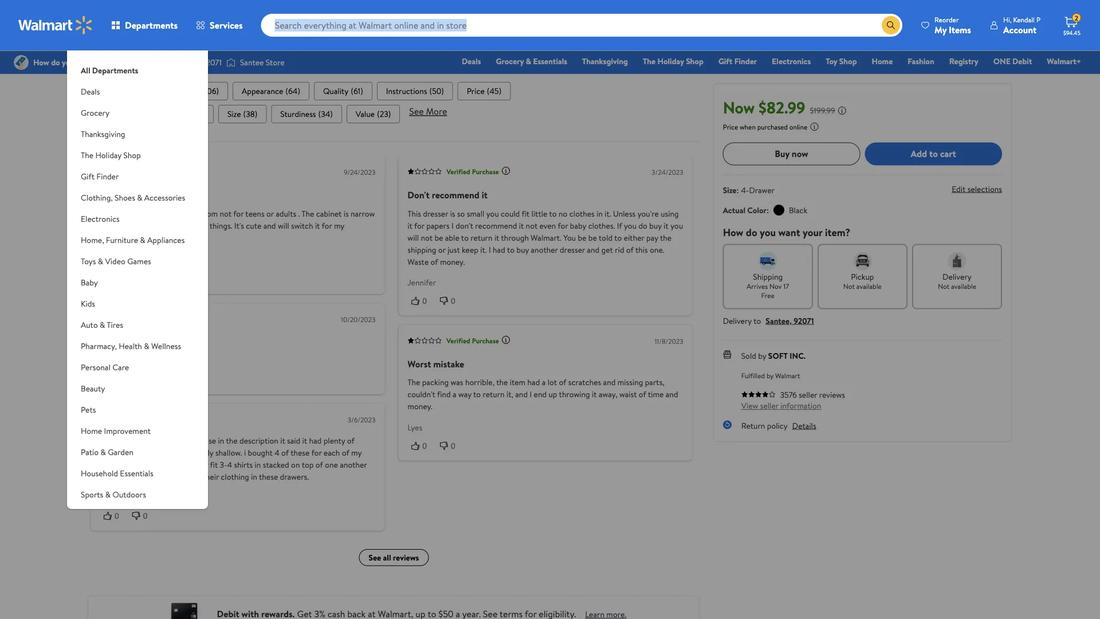 Task type: describe. For each thing, give the bounding box(es) containing it.
i right "keep"
[[489, 244, 491, 255]]

pharmacy,
[[81, 340, 117, 351]]

mistake
[[434, 358, 465, 370]]

holiday for the holiday shop dropdown button
[[95, 149, 122, 161]]

supplies
[[164, 510, 192, 521]]

will inside the this dresser is so small you could fit little to no clothes in it. unless you're using it for papers i don't recommend it not even for baby clothes. if you do buy it you will not be able to return it through walmart. you be be told to either pay the shipping or just keep it. i had to buy another dresser and get rid of this one. waste of money.
[[408, 232, 419, 243]]

list item containing appearance
[[233, 82, 310, 100]]

shirts
[[234, 459, 253, 470]]

auto & tires button
[[67, 314, 208, 335]]

could inside the this dresser is so small you could fit little to no clothes in it. unless you're using it for papers i don't recommend it not even for baby clothes. if you do buy it you will not be able to return it through walmart. you be be told to either pay the shipping or just keep it. i had to buy another dresser and get rid of this one. waste of money.
[[501, 208, 520, 219]]

2 be from the left
[[578, 232, 587, 243]]

of up throwing
[[559, 377, 567, 388]]

for left teens at the left top of page
[[234, 208, 244, 219]]

intent image for shipping image
[[759, 252, 778, 270]]

and up home, furniture & appliances
[[122, 220, 134, 231]]

2 inside im rating this with 2 stars because in the description it said it had plenty of space...the drawers are incredibly shallow. i bought 4 of these for each of my kids clothing and basically i may fit 3-4 shirts in stacked on top of one another flat. im not sure who could fit their clothing in these drawers.
[[164, 435, 168, 446]]

appearance (64)
[[242, 85, 300, 96]]

purchased
[[758, 122, 788, 131]]

account
[[1004, 23, 1037, 36]]

the holiday shop for the holiday shop link
[[643, 56, 704, 67]]

1 horizontal spatial 4
[[275, 447, 280, 458]]

gift finder link
[[714, 55, 763, 67]]

gift finder button
[[67, 166, 208, 187]]

(38)
[[243, 108, 258, 119]]

and inside im rating this with 2 stars because in the description it said it had plenty of space...the drawers are incredibly shallow. i bought 4 of these for each of my kids clothing and basically i may fit 3-4 shirts in stacked on top of one another flat. im not sure who could fit their clothing in these drawers.
[[145, 459, 158, 470]]

thanksgiving for thanksgiving link
[[583, 56, 628, 67]]

finder for gift finder 'dropdown button'
[[97, 171, 119, 182]]

you right so
[[487, 208, 499, 219]]

to down if
[[615, 232, 622, 243]]

sports
[[81, 489, 103, 500]]

1 horizontal spatial fit
[[210, 459, 218, 470]]

3576 seller reviews
[[781, 389, 846, 400]]

intent image for delivery image
[[949, 252, 967, 270]]

of right rid
[[627, 244, 634, 255]]

in down bought
[[255, 459, 261, 470]]

0 button down the tamara
[[100, 510, 128, 522]]

(34)
[[319, 108, 333, 119]]

deals for deals link
[[462, 56, 481, 67]]

kim
[[100, 356, 113, 367]]

this dresser is so small you could fit little to no clothes in it. unless you're using it for papers i don't recommend it not even for baby clothes. if you do buy it you will not be able to return it through walmart. you be be told to either pay the shipping or just keep it. i had to buy another dresser and get rid of this one. waste of money.
[[408, 208, 684, 267]]

worst
[[408, 358, 431, 370]]

it,
[[507, 389, 514, 400]]

delivery for not
[[943, 271, 972, 282]]

space
[[176, 220, 196, 231]]

thanksgiving for thanksgiving dropdown button
[[81, 128, 125, 139]]

& right health
[[144, 340, 149, 351]]

available for delivery
[[952, 281, 977, 291]]

3 be from the left
[[589, 232, 597, 243]]

narrow
[[351, 208, 375, 219]]

assembly
[[97, 85, 131, 96]]

3576
[[781, 389, 797, 400]]

see for see more
[[410, 105, 424, 117]]

to left the no
[[550, 208, 557, 219]]

for down this
[[415, 220, 425, 231]]

youngest
[[100, 232, 132, 243]]

by for sold
[[759, 350, 767, 361]]

deals link
[[457, 55, 487, 67]]

0 vertical spatial im
[[100, 435, 108, 446]]

arrives
[[747, 281, 768, 291]]

auto & tires
[[81, 319, 123, 330]]

0 button down just
[[436, 295, 465, 306]]

small inside it is small for like a children's room not for teens or adults . the cabinet is narrow inside and not a lot of space for things. it's cute and will switch it for my youngest
[[114, 208, 131, 219]]

& up kids
[[101, 446, 106, 458]]

home for home improvement
[[81, 425, 102, 436]]

up
[[549, 389, 558, 400]]

pickup not available
[[844, 271, 882, 291]]

for inside im rating this with 2 stars because in the description it said it had plenty of space...the drawers are incredibly shallow. i bought 4 of these for each of my kids clothing and basically i may fit 3-4 shirts in stacked on top of one another flat. im not sure who could fit their clothing in these drawers.
[[312, 447, 322, 458]]

care
[[112, 362, 129, 373]]

how do you want your item?
[[723, 225, 851, 239]]

0 horizontal spatial dresser
[[423, 208, 449, 219]]

& left party
[[136, 510, 142, 521]]

for down room
[[198, 220, 208, 231]]

baby button
[[67, 272, 208, 293]]

see all reviews
[[369, 552, 419, 563]]

essentials inside grocery & essentials link
[[534, 56, 568, 67]]

you left want
[[760, 225, 776, 239]]

1 vertical spatial im
[[115, 471, 124, 482]]

lot inside the packing was horrible, the item had a lot of scratches and missing parts, couldn't find a way to return it, and i end up throwing it away, waist of time and money.
[[548, 377, 557, 388]]

size for size : 4-drawer
[[723, 184, 737, 195]]

0 button down sports & outdoors dropdown button at the bottom left of the page
[[128, 510, 157, 522]]

0 horizontal spatial fit
[[193, 471, 201, 482]]

to down the through
[[507, 244, 515, 255]]

of right plenty
[[347, 435, 355, 446]]

frequent
[[88, 57, 125, 70]]

toy shop link
[[821, 55, 863, 67]]

waste
[[408, 256, 429, 267]]

beauty
[[81, 383, 105, 394]]

fulfilled by walmart
[[742, 371, 801, 380]]

0 vertical spatial :
[[737, 184, 739, 195]]

auto
[[81, 319, 98, 330]]

a up end
[[542, 377, 546, 388]]

departments inside dropdown button
[[125, 19, 178, 32]]

learn more about strikethrough prices image
[[838, 106, 847, 115]]

price for price (45)
[[467, 85, 485, 96]]

& right shoes
[[137, 192, 142, 203]]

size for size (38)
[[228, 108, 241, 119]]

my inside it is small for like a children's room not for teens or adults . the cabinet is narrow inside and not a lot of space for things. it's cute and will switch it for my youngest
[[334, 220, 345, 231]]

of left time
[[639, 389, 647, 400]]

to down don't
[[461, 232, 469, 243]]

shipping
[[408, 244, 437, 255]]

the inside the packing was horrible, the item had a lot of scratches and missing parts, couldn't find a way to return it, and i end up throwing it away, waist of time and money.
[[497, 377, 508, 388]]

view seller information link
[[742, 400, 822, 411]]

actual color :
[[723, 205, 769, 216]]

deals for deals dropdown button
[[81, 86, 100, 97]]

gift for gift finder link
[[719, 56, 733, 67]]

1 horizontal spatial buy
[[650, 220, 662, 231]]

by for fulfilled
[[767, 371, 774, 380]]

imagined.
[[169, 335, 202, 346]]

& right deals link
[[526, 56, 532, 67]]

(106) list item
[[161, 82, 228, 100]]

item?
[[826, 225, 851, 239]]

0 vertical spatial clothing
[[115, 459, 143, 470]]

1 vertical spatial walmart
[[776, 371, 801, 380]]

because
[[188, 435, 216, 446]]

a down like
[[150, 220, 154, 231]]

you right if
[[624, 220, 637, 231]]

finder for gift finder link
[[735, 56, 758, 67]]

much
[[100, 335, 119, 346]]

list item containing size
[[218, 105, 267, 123]]

0 for 0 button under the tamara
[[115, 511, 119, 521]]

hi, kendall p account
[[1004, 15, 1041, 36]]

not down like
[[136, 220, 148, 231]]

it inside the packing was horrible, the item had a lot of scratches and missing parts, couldn't find a way to return it, and i end up throwing it away, waist of time and money.
[[592, 389, 597, 400]]

little
[[532, 208, 548, 219]]

all departments link
[[67, 50, 208, 81]]

a left the way
[[453, 389, 457, 400]]

personal care button
[[67, 357, 208, 378]]

debit
[[1013, 56, 1033, 67]]

for down cabinet
[[322, 220, 332, 231]]

scratches
[[569, 377, 602, 388]]

1 vertical spatial departments
[[92, 65, 138, 76]]

teens
[[246, 208, 265, 219]]

and up away,
[[604, 377, 616, 388]]

able
[[445, 232, 460, 243]]

and right time
[[666, 389, 679, 400]]

i left imagined. on the bottom left
[[165, 335, 167, 346]]

0 button down jennifer
[[408, 295, 436, 306]]

smaller for it's
[[114, 188, 142, 201]]

not down the little
[[526, 220, 538, 231]]

$82.99
[[759, 96, 806, 118]]

assembly list item
[[88, 82, 157, 100]]

1 vertical spatial clothing
[[221, 471, 249, 482]]

of down said
[[282, 447, 289, 458]]

color
[[748, 205, 767, 216]]

description
[[240, 435, 279, 446]]

assembly button
[[88, 82, 157, 100]]

buy
[[775, 147, 790, 160]]

of right waste
[[431, 256, 438, 267]]

not for pickup
[[844, 281, 855, 291]]

room
[[199, 208, 218, 219]]

of right each
[[342, 447, 350, 458]]

patio & garden button
[[67, 441, 208, 463]]

0 for 0 button under just
[[451, 296, 456, 305]]

home for home
[[872, 56, 893, 67]]

children's
[[165, 208, 197, 219]]

i inside the packing was horrible, the item had a lot of scratches and missing parts, couldn't find a way to return it, and i end up throwing it away, waist of time and money.
[[530, 389, 532, 400]]

2 is from the left
[[344, 208, 349, 219]]

for left like
[[133, 208, 143, 219]]

the inside the this dresser is so small you could fit little to no clothes in it. unless you're using it for papers i don't recommend it not even for baby clothes. if you do buy it you will not be able to return it through walmart. you be be told to either pay the shipping or just keep it. i had to buy another dresser and get rid of this one. waste of money.
[[660, 232, 672, 243]]

this inside the this dresser is so small you could fit little to no clothes in it. unless you're using it for papers i don't recommend it not even for baby clothes. if you do buy it you will not be able to return it through walmart. you be be told to either pay the shipping or just keep it. i had to buy another dresser and get rid of this one. waste of money.
[[636, 244, 648, 255]]

10/20/2023
[[341, 315, 376, 325]]

value (23)
[[356, 108, 391, 119]]

1 horizontal spatial :
[[767, 205, 769, 216]]

and right it,
[[516, 389, 528, 400]]

92071
[[794, 315, 815, 326]]

it's inside it is small for like a children's room not for teens or adults . the cabinet is narrow inside and not a lot of space for things. it's cute and will switch it for my youngest
[[234, 220, 244, 231]]

couldn't
[[408, 389, 436, 400]]

stacked
[[263, 459, 289, 470]]

0 for 0 button below jennifer
[[423, 296, 427, 305]]

told
[[599, 232, 613, 243]]

list item down (106) button
[[153, 105, 214, 123]]

rating
[[110, 435, 131, 446]]

$199.99
[[810, 105, 836, 116]]

toy shop
[[826, 56, 858, 67]]

one debit card  debit with rewards. get 3% cash back at walmart, up to $50 a year. see terms for eligibility. learn more. element
[[586, 609, 627, 619]]

garden
[[108, 446, 133, 458]]

small inside the this dresser is so small you could fit little to no clothes in it. unless you're using it for papers i don't recommend it not even for baby clothes. if you do buy it you will not be able to return it through walmart. you be be told to either pay the shipping or just keep it. i had to buy another dresser and get rid of this one. waste of money.
[[467, 208, 485, 219]]

1 vertical spatial these
[[259, 471, 278, 482]]

smaller for much
[[121, 335, 146, 346]]

1 horizontal spatial dresser
[[560, 244, 585, 255]]

item
[[510, 377, 526, 388]]

appearance
[[242, 85, 283, 96]]

all departments
[[81, 65, 138, 76]]

thanksgiving button
[[67, 123, 208, 144]]

in down shirts on the left bottom
[[251, 471, 257, 482]]

home improvement button
[[67, 420, 208, 441]]

to inside the packing was horrible, the item had a lot of scratches and missing parts, couldn't find a way to return it, and i end up throwing it away, waist of time and money.
[[474, 389, 481, 400]]

price when purchased online
[[723, 122, 808, 131]]

0 for 0 button underneath find
[[451, 441, 456, 450]]

purchase for worst mistake
[[472, 336, 499, 345]]

1 is from the left
[[107, 208, 112, 219]]

kids
[[81, 298, 95, 309]]

one
[[994, 56, 1011, 67]]

holiday for the holiday shop link
[[658, 56, 684, 67]]

money. inside the this dresser is so small you could fit little to no clothes in it. unless you're using it for papers i don't recommend it not even for baby clothes. if you do buy it you will not be able to return it through walmart. you be be told to either pay the shipping or just keep it. i had to buy another dresser and get rid of this one. waste of money.
[[440, 256, 465, 267]]

0 vertical spatial recommend
[[432, 188, 480, 201]]

drawer
[[750, 184, 775, 195]]

sports & outdoors button
[[67, 484, 208, 505]]

household essentials
[[81, 468, 154, 479]]

verified for recommend
[[447, 166, 471, 176]]

0 vertical spatial i
[[244, 447, 246, 458]]

0 button down find
[[436, 440, 465, 451]]

than for it
[[145, 188, 163, 201]]

toys & video games button
[[67, 251, 208, 272]]

return inside the this dresser is so small you could fit little to no clothes in it. unless you're using it for papers i don't recommend it not even for baby clothes. if you do buy it you will not be able to return it through walmart. you be be told to either pay the shipping or just keep it. i had to buy another dresser and get rid of this one. waste of money.
[[471, 232, 493, 243]]



Task type: locate. For each thing, give the bounding box(es) containing it.
seasonal decor & party supplies button
[[67, 505, 208, 526]]

to right the way
[[474, 389, 481, 400]]

actual
[[723, 205, 746, 216]]

0 vertical spatial could
[[501, 208, 520, 219]]

it inside it is small for like a children's room not for teens or adults . the cabinet is narrow inside and not a lot of space for things. it's cute and will switch it for my youngest
[[315, 220, 320, 231]]

lot down like
[[155, 220, 165, 231]]

& right toys
[[98, 255, 103, 267]]

shop for the holiday shop dropdown button
[[123, 149, 141, 161]]

recommend inside the this dresser is so small you could fit little to no clothes in it. unless you're using it for papers i don't recommend it not even for baby clothes. if you do buy it you will not be able to return it through walmart. you be be told to either pay the shipping or just keep it. i had to buy another dresser and get rid of this one. waste of money.
[[476, 220, 517, 231]]

fulfilled
[[742, 371, 765, 380]]

2 horizontal spatial had
[[528, 377, 540, 388]]

adults
[[276, 208, 297, 219]]

0 for 0 button underneath "lyes"
[[423, 441, 427, 450]]

list item down (61)
[[347, 105, 400, 123]]

the inside dropdown button
[[81, 149, 93, 161]]

the holiday shop for the holiday shop dropdown button
[[81, 149, 141, 161]]

price left (45)
[[467, 85, 485, 96]]

deals
[[462, 56, 481, 67], [81, 86, 100, 97]]

reviews for see all reviews
[[393, 552, 419, 563]]

not up things.
[[220, 208, 232, 219]]

1 vertical spatial gift
[[81, 171, 95, 182]]

papers
[[427, 220, 450, 231]]

search icon image
[[887, 21, 896, 30]]

of right top
[[316, 459, 323, 470]]

and down the 'drawers'
[[145, 459, 158, 470]]

1 vertical spatial recommend
[[476, 220, 517, 231]]

1 horizontal spatial available
[[952, 281, 977, 291]]

0 vertical spatial walmart
[[136, 255, 161, 264]]

0 horizontal spatial small
[[114, 208, 131, 219]]

1 horizontal spatial the holiday shop
[[643, 56, 704, 67]]

grocery for grocery & essentials
[[496, 56, 524, 67]]

delivery up the sold
[[723, 315, 752, 326]]

verified purchase for mistake
[[447, 336, 499, 345]]

had down the through
[[493, 244, 506, 255]]

do down you're
[[639, 220, 648, 231]]

hi,
[[1004, 15, 1012, 24]]

another
[[531, 244, 558, 255], [340, 459, 367, 470]]

see more list
[[88, 105, 700, 123]]

a right like
[[159, 208, 163, 219]]

my inside im rating this with 2 stars because in the description it said it had plenty of space...the drawers are incredibly shallow. i bought 4 of these for each of my kids clothing and basically i may fit 3-4 shirts in stacked on top of one another flat. im not sure who could fit their clothing in these drawers.
[[351, 447, 362, 458]]

home improvement
[[81, 425, 151, 436]]

keep
[[462, 244, 479, 255]]

4 down shallow.
[[227, 459, 232, 470]]

list containing assembly
[[88, 82, 700, 100]]

who
[[156, 471, 170, 482]]

available inside pickup not available
[[857, 281, 882, 291]]

0 vertical spatial had
[[493, 244, 506, 255]]

and left get
[[587, 244, 600, 255]]

1 vertical spatial another
[[340, 459, 367, 470]]

to left cart
[[930, 147, 939, 160]]

walmart down 'home, furniture & appliances' dropdown button
[[136, 255, 161, 264]]

list item containing quality
[[314, 82, 373, 100]]

sports & outdoors
[[81, 489, 146, 500]]

1 vertical spatial could
[[172, 471, 191, 482]]

intent image for pickup image
[[854, 252, 872, 270]]

money. inside the packing was horrible, the item had a lot of scratches and missing parts, couldn't find a way to return it, and i end up throwing it away, waist of time and money.
[[408, 401, 433, 412]]

reviews for 3576 seller reviews
[[820, 389, 846, 400]]

patio
[[81, 446, 99, 458]]

0 horizontal spatial price
[[467, 85, 485, 96]]

will
[[278, 220, 289, 231], [408, 232, 419, 243]]

for down the no
[[558, 220, 568, 231]]

1 vertical spatial purchase
[[472, 336, 499, 345]]

$94.45
[[1064, 29, 1081, 36]]

0 button down "lyes"
[[408, 440, 436, 451]]

2 horizontal spatial be
[[589, 232, 597, 243]]

this left with
[[132, 435, 145, 446]]

pharmacy, health & wellness
[[81, 340, 181, 351]]

improvement
[[104, 425, 151, 436]]

gift up the clothing,
[[81, 171, 95, 182]]

1 horizontal spatial electronics
[[772, 56, 811, 67]]

see more
[[410, 105, 447, 117]]

fit inside the this dresser is so small you could fit little to no clothes in it. unless you're using it for papers i don't recommend it not even for baby clothes. if you do buy it you will not be able to return it through walmart. you be be told to either pay the shipping or just keep it. i had to buy another dresser and get rid of this one. waste of money.
[[522, 208, 530, 219]]

and inside the this dresser is so small you could fit little to no clothes in it. unless you're using it for papers i don't recommend it not even for baby clothes. if you do buy it you will not be able to return it through walmart. you be be told to either pay the shipping or just keep it. i had to buy another dresser and get rid of this one. waste of money.
[[587, 244, 600, 255]]

had inside the packing was horrible, the item had a lot of scratches and missing parts, couldn't find a way to return it, and i end up throwing it away, waist of time and money.
[[528, 377, 540, 388]]

throwing
[[559, 389, 590, 400]]

is
[[107, 208, 112, 219], [344, 208, 349, 219], [450, 208, 456, 219]]

clothes list item
[[88, 105, 149, 123]]

1 horizontal spatial could
[[501, 208, 520, 219]]

home, furniture & appliances button
[[67, 229, 208, 251]]

& right furniture
[[140, 234, 145, 245]]

delivery to santee, 92071
[[723, 315, 815, 326]]

jennifer
[[408, 277, 436, 288]]

deals inside dropdown button
[[81, 86, 100, 97]]

had left plenty
[[309, 435, 322, 446]]

list item containing price
[[458, 82, 511, 100]]

fit down may
[[193, 471, 201, 482]]

1 horizontal spatial grocery
[[496, 56, 524, 67]]

will up shipping on the left top
[[408, 232, 419, 243]]

the holiday shop button
[[67, 144, 208, 166]]

not inside delivery not available
[[939, 281, 950, 291]]

available for pickup
[[857, 281, 882, 291]]

1 not from the left
[[844, 281, 855, 291]]

1 horizontal spatial lot
[[548, 377, 557, 388]]

1 vertical spatial price
[[723, 122, 739, 131]]

gift finder for gift finder 'dropdown button'
[[81, 171, 119, 182]]

it. right "keep"
[[481, 244, 487, 255]]

2
[[1075, 13, 1079, 23], [164, 435, 168, 446]]

gift up now
[[719, 56, 733, 67]]

0 vertical spatial by
[[759, 350, 767, 361]]

this
[[636, 244, 648, 255], [132, 435, 145, 446]]

pickup
[[852, 271, 875, 282]]

1 vertical spatial delivery
[[723, 315, 752, 326]]

delivery inside delivery not available
[[943, 271, 972, 282]]

to inside button
[[930, 147, 939, 160]]

delivery for to
[[723, 315, 752, 326]]

0 horizontal spatial :
[[737, 184, 739, 195]]

0 vertical spatial these
[[291, 447, 310, 458]]

0 horizontal spatial will
[[278, 220, 289, 231]]

electronics for electronics link
[[772, 56, 811, 67]]

size left 4-
[[723, 184, 737, 195]]

0 vertical spatial finder
[[735, 56, 758, 67]]

deals button
[[67, 81, 208, 102]]

list item down deals link
[[458, 82, 511, 100]]

and right cute
[[264, 220, 276, 231]]

be down papers
[[435, 232, 443, 243]]

0 vertical spatial return
[[471, 232, 493, 243]]

0 horizontal spatial grocery
[[81, 107, 109, 118]]

0 vertical spatial gift finder
[[719, 56, 758, 67]]

home, furniture & appliances
[[81, 234, 185, 245]]

now
[[792, 147, 809, 160]]

p
[[1037, 15, 1041, 24]]

1 horizontal spatial do
[[746, 225, 758, 239]]

this inside im rating this with 2 stars because in the description it said it had plenty of space...the drawers are incredibly shallow. i bought 4 of these for each of my kids clothing and basically i may fit 3-4 shirts in stacked on top of one another flat. im not sure who could fit their clothing in these drawers.
[[132, 435, 145, 446]]

you down using
[[671, 220, 684, 231]]

2 not from the left
[[939, 281, 950, 291]]

holiday inside dropdown button
[[95, 149, 122, 161]]

kids button
[[67, 293, 208, 314]]

0 horizontal spatial walmart
[[136, 255, 161, 264]]

0 vertical spatial than
[[145, 188, 163, 201]]

than for i
[[148, 335, 163, 346]]

Search search field
[[261, 14, 903, 37]]

0 vertical spatial it.
[[605, 208, 612, 219]]

2 purchase from the top
[[472, 336, 499, 345]]

my
[[334, 220, 345, 231], [351, 447, 362, 458]]

my right each
[[351, 447, 362, 458]]

2 available from the left
[[952, 281, 977, 291]]

1 vertical spatial finder
[[97, 171, 119, 182]]

0 horizontal spatial essentials
[[120, 468, 154, 479]]

1 horizontal spatial not
[[939, 281, 950, 291]]

walmart image
[[18, 16, 93, 34]]

i left don't
[[452, 220, 454, 231]]

or
[[267, 208, 274, 219], [439, 244, 446, 255]]

edit selections
[[952, 183, 1003, 194]]

toy
[[826, 56, 838, 67]]

home inside home improvement dropdown button
[[81, 425, 102, 436]]

add to cart
[[911, 147, 957, 160]]

details
[[793, 420, 817, 431]]

small
[[114, 208, 131, 219], [467, 208, 485, 219]]

nov
[[770, 281, 782, 291]]

departments up assembly at the top
[[92, 65, 138, 76]]

fit left 3-
[[210, 459, 218, 470]]

gift finder inside 'dropdown button'
[[81, 171, 119, 182]]

one debit
[[994, 56, 1033, 67]]

or inside it is small for like a children's room not for teens or adults . the cabinet is narrow inside and not a lot of space for things. it's cute and will switch it for my youngest
[[267, 208, 274, 219]]

not up shipping on the left top
[[421, 232, 433, 243]]

1 vertical spatial 4
[[227, 459, 232, 470]]

verified purchase up mistake
[[447, 336, 499, 345]]

1 vertical spatial the holiday shop
[[81, 149, 141, 161]]

home inside home link
[[872, 56, 893, 67]]

the up the clothing,
[[81, 149, 93, 161]]

0 vertical spatial thanksgiving
[[583, 56, 628, 67]]

not
[[844, 281, 855, 291], [939, 281, 950, 291]]

0 vertical spatial home
[[872, 56, 893, 67]]

size
[[228, 108, 241, 119], [723, 184, 737, 195]]

reviews
[[820, 389, 846, 400], [393, 552, 419, 563]]

(61)
[[351, 85, 363, 96]]

price left when
[[723, 122, 739, 131]]

1 horizontal spatial reviews
[[820, 389, 846, 400]]

seller for view
[[761, 400, 779, 411]]

1 horizontal spatial this
[[636, 244, 648, 255]]

the holiday shop inside dropdown button
[[81, 149, 141, 161]]

1 vertical spatial or
[[439, 244, 446, 255]]

1 horizontal spatial it's
[[234, 220, 244, 231]]

1 vertical spatial buy
[[517, 244, 529, 255]]

thanksgiving inside thanksgiving link
[[583, 56, 628, 67]]

1 vertical spatial verified
[[447, 336, 471, 345]]

0 vertical spatial money.
[[440, 256, 465, 267]]

the inside the packing was horrible, the item had a lot of scratches and missing parts, couldn't find a way to return it, and i end up throwing it away, waist of time and money.
[[408, 377, 420, 388]]

list
[[88, 82, 700, 100]]

registry link
[[945, 55, 984, 67]]

0 vertical spatial the
[[660, 232, 672, 243]]

by
[[759, 350, 767, 361], [767, 371, 774, 380]]

2 up $94.45
[[1075, 13, 1079, 23]]

3 is from the left
[[450, 208, 456, 219]]

shop inside toy shop link
[[840, 56, 858, 67]]

gift inside gift finder 'dropdown button'
[[81, 171, 95, 182]]

essentials inside "household essentials" dropdown button
[[120, 468, 154, 479]]

not inside pickup not available
[[844, 281, 855, 291]]

3.8862 stars out of 5, based on 3576 seller reviews element
[[742, 391, 776, 397]]

it
[[100, 208, 105, 219]]

thanksgiving inside thanksgiving dropdown button
[[81, 128, 125, 139]]

1 verified purchase from the top
[[447, 166, 499, 176]]

deals down all on the left of page
[[81, 86, 100, 97]]

mentions
[[127, 57, 164, 70]]

1 small from the left
[[114, 208, 131, 219]]

list item containing value
[[347, 105, 400, 123]]

shop for the holiday shop link
[[686, 56, 704, 67]]

1 horizontal spatial 2
[[1075, 13, 1079, 23]]

list item containing sturdiness
[[271, 105, 342, 123]]

these down the stacked
[[259, 471, 278, 482]]

it's up it
[[100, 188, 112, 201]]

1 vertical spatial smaller
[[121, 335, 146, 346]]

holiday
[[658, 56, 684, 67], [95, 149, 122, 161]]

0 vertical spatial purchase
[[472, 166, 499, 176]]

1 horizontal spatial be
[[578, 232, 587, 243]]

inc.
[[790, 350, 806, 361]]

verified up don't recommend it
[[447, 166, 471, 176]]

had inside im rating this with 2 stars because in the description it said it had plenty of space...the drawers are incredibly shallow. i bought 4 of these for each of my kids clothing and basically i may fit 3-4 shirts in stacked on top of one another flat. im not sure who could fit their clothing in these drawers.
[[309, 435, 322, 446]]

1 vertical spatial verified purchase
[[447, 336, 499, 345]]

the up shallow.
[[226, 435, 238, 446]]

available inside delivery not available
[[952, 281, 977, 291]]

i left may
[[190, 459, 192, 470]]

1 vertical spatial holiday
[[95, 149, 122, 161]]

1 vertical spatial money.
[[408, 401, 433, 412]]

0 vertical spatial holiday
[[658, 56, 684, 67]]

0 horizontal spatial is
[[107, 208, 112, 219]]

grocery & essentials
[[496, 56, 568, 67]]

to left the santee,
[[754, 315, 762, 326]]

these up on at the bottom left
[[291, 447, 310, 458]]

1 horizontal spatial i
[[244, 447, 246, 458]]

gift finder up now
[[719, 56, 758, 67]]

1 purchase from the top
[[472, 166, 499, 176]]

electronics inside dropdown button
[[81, 213, 120, 224]]

not for delivery
[[939, 281, 950, 291]]

seller right 3576
[[799, 389, 818, 400]]

shop inside the holiday shop link
[[686, 56, 704, 67]]

finder inside 'dropdown button'
[[97, 171, 119, 182]]

1 horizontal spatial small
[[467, 208, 485, 219]]

2 horizontal spatial shop
[[840, 56, 858, 67]]

this
[[408, 208, 421, 219]]

see inside list
[[410, 105, 424, 117]]

0 horizontal spatial seller
[[761, 400, 779, 411]]

grocery for grocery
[[81, 107, 109, 118]]

(50)
[[430, 85, 444, 96]]

0 horizontal spatial im
[[100, 435, 108, 446]]

0 horizontal spatial delivery
[[723, 315, 752, 326]]

verified for mistake
[[447, 336, 471, 345]]

the right thanksgiving link
[[643, 56, 656, 67]]

verified up mistake
[[447, 336, 471, 345]]

1 vertical spatial size
[[723, 184, 737, 195]]

shallow.
[[216, 447, 242, 458]]

1 vertical spatial it.
[[481, 244, 487, 255]]

items
[[950, 23, 972, 36]]

1 vertical spatial essentials
[[120, 468, 154, 479]]

not left sure
[[125, 471, 137, 482]]

fashion link
[[903, 55, 940, 67]]

walmart up 3576
[[776, 371, 801, 380]]

santee,
[[766, 315, 792, 326]]

plenty
[[324, 435, 345, 446]]

shop right toy
[[840, 56, 858, 67]]

0 for 0 button below sports & outdoors dropdown button at the bottom left of the page
[[143, 511, 148, 521]]

1 vertical spatial the
[[497, 377, 508, 388]]

4-
[[742, 184, 750, 195]]

or inside the this dresser is so small you could fit little to no clothes in it. unless you're using it for papers i don't recommend it not even for baby clothes. if you do buy it you will not be able to return it through walmart. you be be told to either pay the shipping or just keep it. i had to buy another dresser and get rid of this one. waste of money.
[[439, 244, 446, 255]]

see left all
[[369, 552, 381, 563]]

do inside the this dresser is so small you could fit little to no clothes in it. unless you're using it for papers i don't recommend it not even for baby clothes. if you do buy it you will not be able to return it through walmart. you be be told to either pay the shipping or just keep it. i had to buy another dresser and get rid of this one. waste of money.
[[639, 220, 648, 231]]

could inside im rating this with 2 stars because in the description it said it had plenty of space...the drawers are incredibly shallow. i bought 4 of these for each of my kids clothing and basically i may fit 3-4 shirts in stacked on top of one another flat. im not sure who could fit their clothing in these drawers.
[[172, 471, 191, 482]]

1 vertical spatial i
[[190, 459, 192, 470]]

2 verified purchase from the top
[[447, 336, 499, 345]]

in up shallow.
[[218, 435, 224, 446]]

had up end
[[528, 377, 540, 388]]

switch
[[291, 220, 313, 231]]

no
[[559, 208, 568, 219]]

finder
[[735, 56, 758, 67], [97, 171, 119, 182]]

0 horizontal spatial another
[[340, 459, 367, 470]]

thanksgiving link
[[577, 55, 634, 67]]

all
[[81, 65, 90, 76]]

or left just
[[439, 244, 446, 255]]

reviews right 3576
[[820, 389, 846, 400]]

price for price when purchased online
[[723, 122, 739, 131]]

not down intent image for delivery
[[939, 281, 950, 291]]

another inside im rating this with 2 stars because in the description it said it had plenty of space...the drawers are incredibly shallow. i bought 4 of these for each of my kids clothing and basically i may fit 3-4 shirts in stacked on top of one another flat. im not sure who could fit their clothing in these drawers.
[[340, 459, 367, 470]]

1 horizontal spatial will
[[408, 232, 419, 243]]

small down shoes
[[114, 208, 131, 219]]

0 vertical spatial lot
[[155, 220, 165, 231]]

could up the through
[[501, 208, 520, 219]]

list item up see more button
[[377, 82, 453, 100]]

not inside im rating this with 2 stars because in the description it said it had plenty of space...the drawers are incredibly shallow. i bought 4 of these for each of my kids clothing and basically i may fit 3-4 shirts in stacked on top of one another flat. im not sure who could fit their clothing in these drawers.
[[125, 471, 137, 482]]

is inside the this dresser is so small you could fit little to no clothes in it. unless you're using it for papers i don't recommend it not even for baby clothes. if you do buy it you will not be able to return it through walmart. you be be told to either pay the shipping or just keep it. i had to buy another dresser and get rid of this one. waste of money.
[[450, 208, 456, 219]]

the right .
[[302, 208, 314, 219]]

im
[[100, 435, 108, 446], [115, 471, 124, 482]]

list item up (38)
[[233, 82, 310, 100]]

the inside it is small for like a children's room not for teens or adults . the cabinet is narrow inside and not a lot of space for things. it's cute and will switch it for my youngest
[[302, 208, 314, 219]]

gift for gift finder 'dropdown button'
[[81, 171, 95, 182]]

1 horizontal spatial had
[[493, 244, 506, 255]]

reviews inside see all reviews link
[[393, 552, 419, 563]]

& right the sports at the left
[[105, 489, 111, 500]]

in inside the this dresser is so small you could fit little to no clothes in it. unless you're using it for papers i don't recommend it not even for baby clothes. if you do buy it you will not be able to return it through walmart. you be be told to either pay the shipping or just keep it. i had to buy another dresser and get rid of this one. waste of money.
[[597, 208, 603, 219]]

2 vertical spatial the
[[226, 435, 238, 446]]

available down intent image for delivery
[[952, 281, 977, 291]]

im up patio & garden on the left of page
[[100, 435, 108, 446]]

0 horizontal spatial it.
[[481, 244, 487, 255]]

1 be from the left
[[435, 232, 443, 243]]

0 vertical spatial another
[[531, 244, 558, 255]]

another inside the this dresser is so small you could fit little to no clothes in it. unless you're using it for papers i don't recommend it not even for baby clothes. if you do buy it you will not be able to return it through walmart. you be be told to either pay the shipping or just keep it. i had to buy another dresser and get rid of this one. waste of money.
[[531, 244, 558, 255]]

list item containing instructions
[[377, 82, 453, 100]]

1 vertical spatial had
[[528, 377, 540, 388]]

delivery down intent image for delivery
[[943, 271, 972, 282]]

grocery inside dropdown button
[[81, 107, 109, 118]]

0 horizontal spatial it's
[[100, 188, 112, 201]]

walmart.
[[531, 232, 562, 243]]

size : 4-drawer
[[723, 184, 775, 195]]

another right one
[[340, 459, 367, 470]]

0 vertical spatial size
[[228, 108, 241, 119]]

0 vertical spatial this
[[636, 244, 648, 255]]

just
[[448, 244, 460, 255]]

verified purchase
[[447, 166, 499, 176], [447, 336, 499, 345]]

0 vertical spatial price
[[467, 85, 485, 96]]

electronics left toy
[[772, 56, 811, 67]]

1 vertical spatial electronics
[[81, 213, 120, 224]]

lot inside it is small for like a children's room not for teens or adults . the cabinet is narrow inside and not a lot of space for things. it's cute and will switch it for my youngest
[[155, 220, 165, 231]]

gift inside gift finder link
[[719, 56, 733, 67]]

gift finder for gift finder link
[[719, 56, 758, 67]]

price
[[467, 85, 485, 96], [723, 122, 739, 131]]

electronics down the clothing,
[[81, 213, 120, 224]]

find
[[437, 389, 451, 400]]

2 vertical spatial fit
[[193, 471, 201, 482]]

:
[[737, 184, 739, 195], [767, 205, 769, 216]]

list item
[[233, 82, 310, 100], [314, 82, 373, 100], [377, 82, 453, 100], [458, 82, 511, 100], [153, 105, 214, 123], [218, 105, 267, 123], [271, 105, 342, 123], [347, 105, 400, 123]]

1 horizontal spatial holiday
[[658, 56, 684, 67]]

legal information image
[[810, 122, 820, 131]]

verified purchase for recommend
[[447, 166, 499, 176]]

0 vertical spatial the holiday shop
[[643, 56, 704, 67]]

by right the fulfilled
[[767, 371, 774, 380]]

0 horizontal spatial had
[[309, 435, 322, 446]]

buy down the through
[[517, 244, 529, 255]]

shop inside the holiday shop dropdown button
[[123, 149, 141, 161]]

size inside list item
[[228, 108, 241, 119]]

finder up the clothing,
[[97, 171, 119, 182]]

purchase up don't recommend it
[[472, 166, 499, 176]]

clothing down garden
[[115, 459, 143, 470]]

of inside it is small for like a children's room not for teens or adults . the cabinet is narrow inside and not a lot of space for things. it's cute and will switch it for my youngest
[[167, 220, 174, 231]]

clothes button
[[88, 105, 149, 123]]

thanksgiving down search search box
[[583, 56, 628, 67]]

one debit card image
[[161, 601, 208, 619]]

1 horizontal spatial is
[[344, 208, 349, 219]]

see left more
[[410, 105, 424, 117]]

rid
[[615, 244, 625, 255]]

2 verified from the top
[[447, 336, 471, 345]]

clothes.
[[589, 220, 615, 231]]

0 horizontal spatial available
[[857, 281, 882, 291]]

1 vertical spatial dresser
[[560, 244, 585, 255]]

the inside im rating this with 2 stars because in the description it said it had plenty of space...the drawers are incredibly shallow. i bought 4 of these for each of my kids clothing and basically i may fit 3-4 shirts in stacked on top of one another flat. im not sure who could fit their clothing in these drawers.
[[226, 435, 238, 446]]

had inside the this dresser is so small you could fit little to no clothes in it. unless you're using it for papers i don't recommend it not even for baby clothes. if you do buy it you will not be able to return it through walmart. you be be told to either pay the shipping or just keep it. i had to buy another dresser and get rid of this one. waste of money.
[[493, 244, 506, 255]]

see for see all reviews
[[369, 552, 381, 563]]

& left tires
[[100, 319, 105, 330]]

1 available from the left
[[857, 281, 882, 291]]

be left told
[[589, 232, 597, 243]]

the up it,
[[497, 377, 508, 388]]

the right pay
[[660, 232, 672, 243]]

: left 4-
[[737, 184, 739, 195]]

or right teens at the left top of page
[[267, 208, 274, 219]]

packing
[[422, 377, 449, 388]]

quality (61)
[[323, 85, 363, 96]]

1 horizontal spatial clothing
[[221, 471, 249, 482]]

1 verified from the top
[[447, 166, 471, 176]]

0 horizontal spatial deals
[[81, 86, 100, 97]]

price inside list item
[[467, 85, 485, 96]]

baby
[[81, 277, 98, 288]]

shop down thanksgiving dropdown button
[[123, 149, 141, 161]]

1 vertical spatial gift finder
[[81, 171, 119, 182]]

appliances
[[147, 234, 185, 245]]

view seller information
[[742, 400, 822, 411]]

electronics for electronics dropdown button at the top left of page
[[81, 213, 120, 224]]

0 vertical spatial departments
[[125, 19, 178, 32]]

i
[[244, 447, 246, 458], [190, 459, 192, 470]]

seller for 3576
[[799, 389, 818, 400]]

the holiday shop
[[643, 56, 704, 67], [81, 149, 141, 161]]

available down intent image for pickup
[[857, 281, 882, 291]]

return inside the packing was horrible, the item had a lot of scratches and missing parts, couldn't find a way to return it, and i end up throwing it away, waist of time and money.
[[483, 389, 505, 400]]

4
[[275, 447, 280, 458], [227, 459, 232, 470]]

your
[[803, 225, 823, 239]]

will inside it is small for like a children's room not for teens or adults . the cabinet is narrow inside and not a lot of space for things. it's cute and will switch it for my youngest
[[278, 220, 289, 231]]

Walmart Site-Wide search field
[[261, 14, 903, 37]]

top
[[302, 459, 314, 470]]

small right so
[[467, 208, 485, 219]]

and
[[122, 220, 134, 231], [264, 220, 276, 231], [587, 244, 600, 255], [604, 377, 616, 388], [516, 389, 528, 400], [666, 389, 679, 400], [145, 459, 158, 470]]

was
[[451, 377, 464, 388]]

0 vertical spatial my
[[334, 220, 345, 231]]

1 vertical spatial by
[[767, 371, 774, 380]]

1 vertical spatial my
[[351, 447, 362, 458]]

purchase for don't recommend it
[[472, 166, 499, 176]]

2 small from the left
[[467, 208, 485, 219]]



Task type: vqa. For each thing, say whether or not it's contained in the screenshot.
Size
yes



